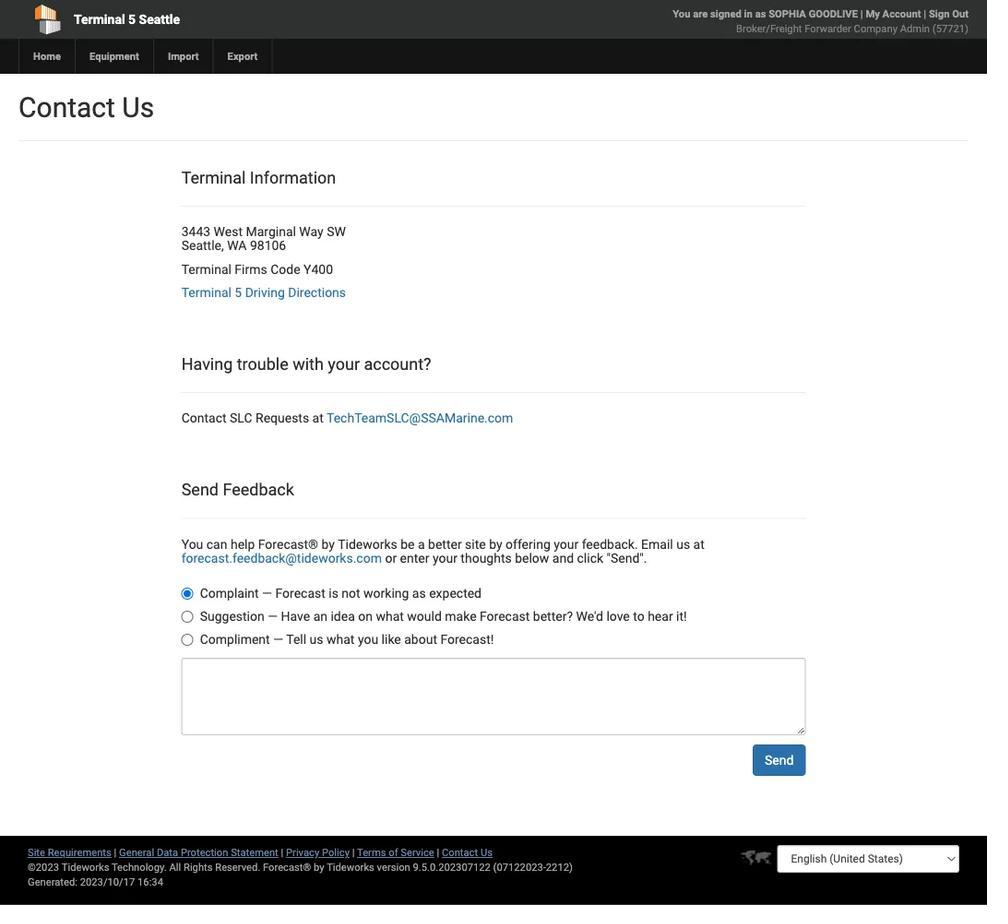 Task type: describe. For each thing, give the bounding box(es) containing it.
working
[[364, 586, 409, 601]]

offering
[[506, 537, 551, 552]]

site requirements link
[[28, 847, 112, 859]]

you for you are signed in as sophia goodlive | my account | sign out broker/freight forwarder company admin (57721)
[[673, 8, 691, 20]]

us inside site requirements | general data protection statement | privacy policy | terms of service | contact us ©2023 tideworks technology. all rights reserved. forecast® by tideworks version 9.5.0.202307122 (07122023-2212) generated: 2023/10/17 16:34
[[481, 847, 493, 859]]

having
[[182, 355, 233, 374]]

at inside you can help forecast® by tideworks be a better site by offering your feedback. email us at forecast.feedback@tideworks.com or enter your thoughts below and click "send".
[[694, 537, 705, 552]]

you for you can help forecast® by tideworks be a better site by offering your feedback. email us at forecast.feedback@tideworks.com or enter your thoughts below and click "send".
[[182, 537, 203, 552]]

terminal information
[[182, 168, 336, 187]]

terms of service link
[[357, 847, 434, 859]]

my account link
[[866, 8, 922, 20]]

admin
[[901, 23, 930, 35]]

my
[[866, 8, 880, 20]]

0 horizontal spatial at
[[313, 411, 324, 426]]

rights
[[184, 862, 213, 874]]

contact inside site requirements | general data protection statement | privacy policy | terms of service | contact us ©2023 tideworks technology. all rights reserved. forecast® by tideworks version 9.5.0.202307122 (07122023-2212) generated: 2023/10/17 16:34
[[442, 847, 478, 859]]

| up 9.5.0.202307122
[[437, 847, 440, 859]]

way
[[299, 224, 324, 239]]

it!
[[677, 609, 687, 624]]

thoughts
[[461, 551, 512, 566]]

1 horizontal spatial forecast
[[480, 609, 530, 624]]

tell
[[286, 632, 307, 647]]

would
[[407, 609, 442, 624]]

better
[[428, 537, 462, 552]]

feedback
[[223, 481, 294, 500]]

terminal 5 seattle
[[74, 12, 180, 27]]

| left privacy
[[281, 847, 284, 859]]

terms
[[357, 847, 386, 859]]

seattle
[[139, 12, 180, 27]]

contact us link
[[442, 847, 493, 859]]

forecast.feedback@tideworks.com
[[182, 551, 382, 566]]

general data protection statement link
[[119, 847, 279, 859]]

98106
[[250, 238, 286, 254]]

3443 west marginal way sw seattle, wa 98106 terminal firms code y400 terminal 5 driving directions
[[182, 224, 346, 300]]

suggestion
[[200, 609, 265, 624]]

(07122023-
[[493, 862, 546, 874]]

hear
[[648, 609, 673, 624]]

forecast® inside you can help forecast® by tideworks be a better site by offering your feedback. email us at forecast.feedback@tideworks.com or enter your thoughts below and click "send".
[[258, 537, 319, 552]]

a
[[418, 537, 425, 552]]

you are signed in as sophia goodlive | my account | sign out broker/freight forwarder company admin (57721)
[[673, 8, 969, 35]]

help
[[231, 537, 255, 552]]

2212)
[[546, 862, 573, 874]]

marginal
[[246, 224, 296, 239]]

— for forecast
[[262, 586, 272, 601]]

1 vertical spatial as
[[412, 586, 426, 601]]

contact slc requests at techteamslc@ssamarine.com
[[182, 411, 513, 426]]

send for send feedback
[[182, 481, 219, 500]]

0 horizontal spatial forecast
[[275, 586, 326, 601]]

y400
[[304, 262, 333, 277]]

to
[[633, 609, 645, 624]]

16:34
[[138, 876, 163, 888]]

privacy policy link
[[286, 847, 350, 859]]

with
[[293, 355, 324, 374]]

import link
[[153, 39, 213, 74]]

requests
[[256, 411, 309, 426]]

| left general at the bottom
[[114, 847, 117, 859]]

firms
[[235, 262, 267, 277]]

and
[[553, 551, 574, 566]]

seattle,
[[182, 238, 224, 254]]

or
[[385, 551, 397, 566]]

sign out link
[[929, 8, 969, 20]]

an
[[313, 609, 328, 624]]

in
[[745, 8, 753, 20]]

us inside you can help forecast® by tideworks be a better site by offering your feedback. email us at forecast.feedback@tideworks.com or enter your thoughts below and click "send".
[[677, 537, 691, 552]]

email
[[642, 537, 674, 552]]

2 horizontal spatial your
[[554, 537, 579, 552]]

2023/10/17
[[80, 876, 135, 888]]

protection
[[181, 847, 228, 859]]

©2023 tideworks
[[28, 862, 109, 874]]

broker/freight
[[737, 23, 803, 35]]

5 inside 3443 west marginal way sw seattle, wa 98106 terminal firms code y400 terminal 5 driving directions
[[235, 285, 242, 300]]

tideworks inside you can help forecast® by tideworks be a better site by offering your feedback. email us at forecast.feedback@tideworks.com or enter your thoughts below and click "send".
[[338, 537, 398, 552]]

technology.
[[112, 862, 167, 874]]

forecast!
[[441, 632, 494, 647]]

send for send
[[765, 753, 794, 768]]

generated:
[[28, 876, 77, 888]]

terminal 5 seattle link
[[18, 0, 398, 39]]

0 horizontal spatial your
[[328, 355, 360, 374]]

you can help forecast® by tideworks be a better site by offering your feedback. email us at forecast.feedback@tideworks.com or enter your thoughts below and click "send".
[[182, 537, 705, 566]]

| right policy
[[352, 847, 355, 859]]

forecast.feedback@tideworks.com link
[[182, 551, 382, 566]]

of
[[389, 847, 398, 859]]

| left my
[[861, 8, 864, 20]]

3443
[[182, 224, 211, 239]]

site
[[28, 847, 45, 859]]

forecast® inside site requirements | general data protection statement | privacy policy | terms of service | contact us ©2023 tideworks technology. all rights reserved. forecast® by tideworks version 9.5.0.202307122 (07122023-2212) generated: 2023/10/17 16:34
[[263, 862, 311, 874]]

compliment
[[200, 632, 270, 647]]

export
[[228, 50, 258, 62]]

expected
[[429, 586, 482, 601]]

feedback.
[[582, 537, 638, 552]]

0 horizontal spatial us
[[310, 632, 324, 647]]

we'd
[[576, 609, 604, 624]]



Task type: locate. For each thing, give the bounding box(es) containing it.
code
[[271, 262, 301, 277]]

0 horizontal spatial you
[[182, 537, 203, 552]]

service
[[401, 847, 434, 859]]

contact
[[18, 91, 115, 124], [182, 411, 227, 426], [442, 847, 478, 859]]

by
[[322, 537, 335, 552], [489, 537, 503, 552], [314, 862, 325, 874]]

contact left slc
[[182, 411, 227, 426]]

us
[[677, 537, 691, 552], [310, 632, 324, 647]]

love
[[607, 609, 630, 624]]

forecast right "make"
[[480, 609, 530, 624]]

are
[[693, 8, 708, 20]]

your
[[328, 355, 360, 374], [554, 537, 579, 552], [433, 551, 458, 566]]

company
[[854, 23, 898, 35]]

as right in
[[756, 8, 766, 20]]

click
[[577, 551, 604, 566]]

tideworks inside site requirements | general data protection statement | privacy policy | terms of service | contact us ©2023 tideworks technology. all rights reserved. forecast® by tideworks version 9.5.0.202307122 (07122023-2212) generated: 2023/10/17 16:34
[[327, 862, 375, 874]]

1 horizontal spatial us
[[677, 537, 691, 552]]

statement
[[231, 847, 279, 859]]

site requirements | general data protection statement | privacy policy | terms of service | contact us ©2023 tideworks technology. all rights reserved. forecast® by tideworks version 9.5.0.202307122 (07122023-2212) generated: 2023/10/17 16:34
[[28, 847, 573, 888]]

tideworks down policy
[[327, 862, 375, 874]]

account
[[883, 8, 922, 20]]

techteamslc@ssamarine.com
[[327, 411, 513, 426]]

0 horizontal spatial what
[[327, 632, 355, 647]]

you inside you are signed in as sophia goodlive | my account | sign out broker/freight forwarder company admin (57721)
[[673, 8, 691, 20]]

better?
[[533, 609, 573, 624]]

you left are
[[673, 8, 691, 20]]

privacy
[[286, 847, 320, 859]]

1 vertical spatial forecast®
[[263, 862, 311, 874]]

by inside site requirements | general data protection statement | privacy policy | terms of service | contact us ©2023 tideworks technology. all rights reserved. forecast® by tideworks version 9.5.0.202307122 (07122023-2212) generated: 2023/10/17 16:34
[[314, 862, 325, 874]]

0 vertical spatial us
[[122, 91, 154, 124]]

1 horizontal spatial as
[[756, 8, 766, 20]]

you inside you can help forecast® by tideworks be a better site by offering your feedback. email us at forecast.feedback@tideworks.com or enter your thoughts below and click "send".
[[182, 537, 203, 552]]

0 vertical spatial you
[[673, 8, 691, 20]]

— left have
[[268, 609, 278, 624]]

your right with at the left top of page
[[328, 355, 360, 374]]

1 horizontal spatial what
[[376, 609, 404, 624]]

import
[[168, 50, 199, 62]]

1 vertical spatial forecast
[[480, 609, 530, 624]]

5 down firms
[[235, 285, 242, 300]]

slc
[[230, 411, 252, 426]]

suggestion — have an idea on what would make forecast better? we'd love to hear it!
[[200, 609, 687, 624]]

on
[[358, 609, 373, 624]]

2 vertical spatial contact
[[442, 847, 478, 859]]

1 vertical spatial at
[[694, 537, 705, 552]]

1 vertical spatial 5
[[235, 285, 242, 300]]

as
[[756, 8, 766, 20], [412, 586, 426, 601]]

have
[[281, 609, 310, 624]]

None text field
[[182, 658, 806, 736]]

sw
[[327, 224, 346, 239]]

us right tell
[[310, 632, 324, 647]]

5
[[128, 12, 136, 27], [235, 285, 242, 300]]

1 horizontal spatial your
[[433, 551, 458, 566]]

trouble
[[237, 355, 289, 374]]

driving
[[245, 285, 285, 300]]

1 vertical spatial contact
[[182, 411, 227, 426]]

1 vertical spatial you
[[182, 537, 203, 552]]

0 horizontal spatial 5
[[128, 12, 136, 27]]

all
[[169, 862, 181, 874]]

0 horizontal spatial contact
[[18, 91, 115, 124]]

0 horizontal spatial as
[[412, 586, 426, 601]]

equipment link
[[75, 39, 153, 74]]

1 vertical spatial send
[[765, 753, 794, 768]]

1 vertical spatial us
[[481, 847, 493, 859]]

9.5.0.202307122
[[413, 862, 491, 874]]

site
[[465, 537, 486, 552]]

general
[[119, 847, 154, 859]]

like
[[382, 632, 401, 647]]

reserved.
[[215, 862, 261, 874]]

contact up 9.5.0.202307122
[[442, 847, 478, 859]]

1 vertical spatial what
[[327, 632, 355, 647]]

|
[[861, 8, 864, 20], [924, 8, 927, 20], [114, 847, 117, 859], [281, 847, 284, 859], [352, 847, 355, 859], [437, 847, 440, 859]]

what up 'like'
[[376, 609, 404, 624]]

equipment
[[90, 50, 139, 62]]

2 vertical spatial —
[[273, 632, 283, 647]]

0 vertical spatial forecast®
[[258, 537, 319, 552]]

make
[[445, 609, 477, 624]]

us right 'email'
[[677, 537, 691, 552]]

is
[[329, 586, 339, 601]]

1 vertical spatial tideworks
[[327, 862, 375, 874]]

us down "equipment"
[[122, 91, 154, 124]]

directions
[[288, 285, 346, 300]]

idea
[[331, 609, 355, 624]]

1 horizontal spatial you
[[673, 8, 691, 20]]

0 horizontal spatial us
[[122, 91, 154, 124]]

0 vertical spatial as
[[756, 8, 766, 20]]

contact for contact us
[[18, 91, 115, 124]]

1 vertical spatial us
[[310, 632, 324, 647]]

0 vertical spatial 5
[[128, 12, 136, 27]]

account?
[[364, 355, 432, 374]]

tideworks left be in the left bottom of the page
[[338, 537, 398, 552]]

— for tell
[[273, 632, 283, 647]]

5 left seattle
[[128, 12, 136, 27]]

your right a
[[433, 551, 458, 566]]

1 horizontal spatial us
[[481, 847, 493, 859]]

your right the below
[[554, 537, 579, 552]]

you left the can
[[182, 537, 203, 552]]

at right requests
[[313, 411, 324, 426]]

techteamslc@ssamarine.com link
[[327, 411, 513, 426]]

contact for contact slc requests at techteamslc@ssamarine.com
[[182, 411, 227, 426]]

0 vertical spatial send
[[182, 481, 219, 500]]

information
[[250, 168, 336, 187]]

—
[[262, 586, 272, 601], [268, 609, 278, 624], [273, 632, 283, 647]]

0 vertical spatial forecast
[[275, 586, 326, 601]]

out
[[953, 8, 969, 20]]

at
[[313, 411, 324, 426], [694, 537, 705, 552]]

None radio
[[182, 588, 194, 600]]

signed
[[711, 8, 742, 20]]

policy
[[322, 847, 350, 859]]

None radio
[[182, 611, 194, 623], [182, 634, 194, 646], [182, 611, 194, 623], [182, 634, 194, 646]]

0 vertical spatial tideworks
[[338, 537, 398, 552]]

1 horizontal spatial send
[[765, 753, 794, 768]]

by down privacy policy link
[[314, 862, 325, 874]]

forecast® right help
[[258, 537, 319, 552]]

home
[[33, 50, 61, 62]]

by up is
[[322, 537, 335, 552]]

as up would on the bottom left of the page
[[412, 586, 426, 601]]

complaint
[[200, 586, 259, 601]]

export link
[[213, 39, 272, 74]]

home link
[[18, 39, 75, 74]]

0 vertical spatial what
[[376, 609, 404, 624]]

0 vertical spatial at
[[313, 411, 324, 426]]

— right complaint
[[262, 586, 272, 601]]

sign
[[929, 8, 950, 20]]

1 vertical spatial —
[[268, 609, 278, 624]]

(57721)
[[933, 23, 969, 35]]

— left tell
[[273, 632, 283, 647]]

| left sign
[[924, 8, 927, 20]]

as inside you are signed in as sophia goodlive | my account | sign out broker/freight forwarder company admin (57721)
[[756, 8, 766, 20]]

be
[[401, 537, 415, 552]]

sophia
[[769, 8, 807, 20]]

about
[[404, 632, 437, 647]]

0 vertical spatial —
[[262, 586, 272, 601]]

contact down home
[[18, 91, 115, 124]]

1 horizontal spatial 5
[[235, 285, 242, 300]]

forecast® down privacy
[[263, 862, 311, 874]]

forecast up have
[[275, 586, 326, 601]]

complaint — forecast is not working as expected
[[200, 586, 482, 601]]

requirements
[[48, 847, 112, 859]]

0 horizontal spatial send
[[182, 481, 219, 500]]

contact us
[[18, 91, 154, 124]]

at right 'email'
[[694, 537, 705, 552]]

0 vertical spatial us
[[677, 537, 691, 552]]

enter
[[400, 551, 430, 566]]

0 vertical spatial contact
[[18, 91, 115, 124]]

send button
[[753, 745, 806, 776]]

not
[[342, 586, 361, 601]]

goodlive
[[809, 8, 858, 20]]

2 horizontal spatial contact
[[442, 847, 478, 859]]

send inside button
[[765, 753, 794, 768]]

— for have
[[268, 609, 278, 624]]

forecast
[[275, 586, 326, 601], [480, 609, 530, 624]]

version
[[377, 862, 411, 874]]

by right site
[[489, 537, 503, 552]]

1 horizontal spatial contact
[[182, 411, 227, 426]]

send feedback
[[182, 481, 294, 500]]

what down idea
[[327, 632, 355, 647]]

data
[[157, 847, 178, 859]]

1 horizontal spatial at
[[694, 537, 705, 552]]

compliment — tell us what you like about forecast!
[[200, 632, 494, 647]]

us up 9.5.0.202307122
[[481, 847, 493, 859]]



Task type: vqa. For each thing, say whether or not it's contained in the screenshot.
℠
no



